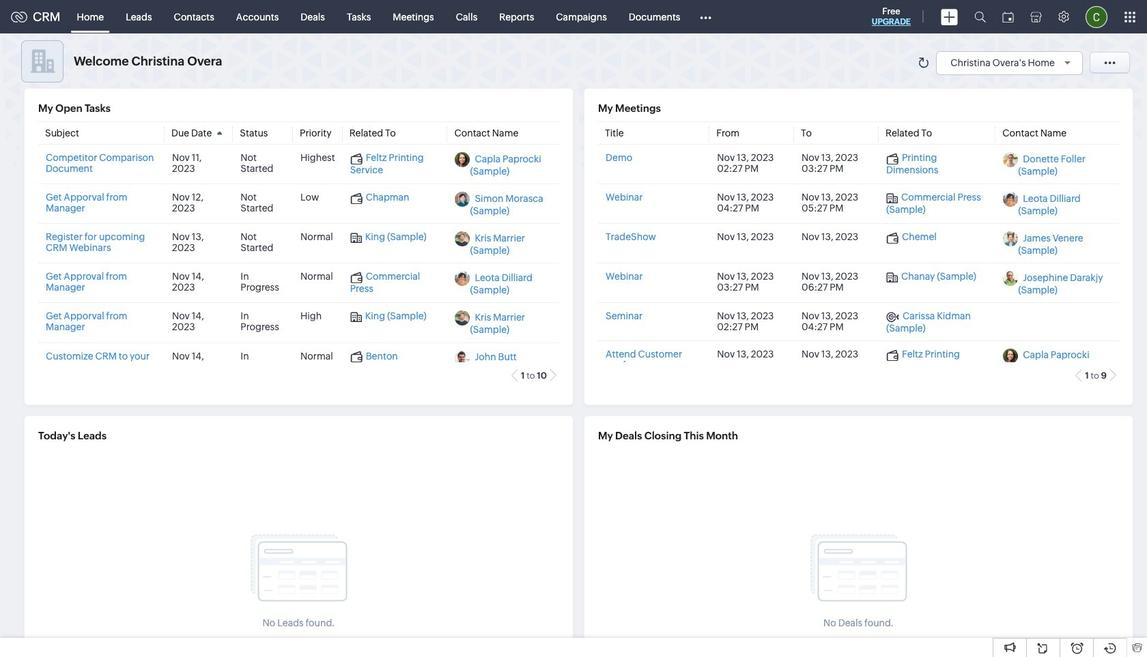 Task type: vqa. For each thing, say whether or not it's contained in the screenshot.
the 1 to the left
no



Task type: locate. For each thing, give the bounding box(es) containing it.
create menu element
[[933, 0, 966, 33]]

calendar image
[[1002, 11, 1014, 22]]

profile image
[[1086, 6, 1107, 28]]

Other Modules field
[[691, 6, 721, 28]]



Task type: describe. For each thing, give the bounding box(es) containing it.
search image
[[974, 11, 986, 23]]

profile element
[[1077, 0, 1116, 33]]

create menu image
[[941, 9, 958, 25]]

search element
[[966, 0, 994, 33]]

logo image
[[11, 11, 27, 22]]



